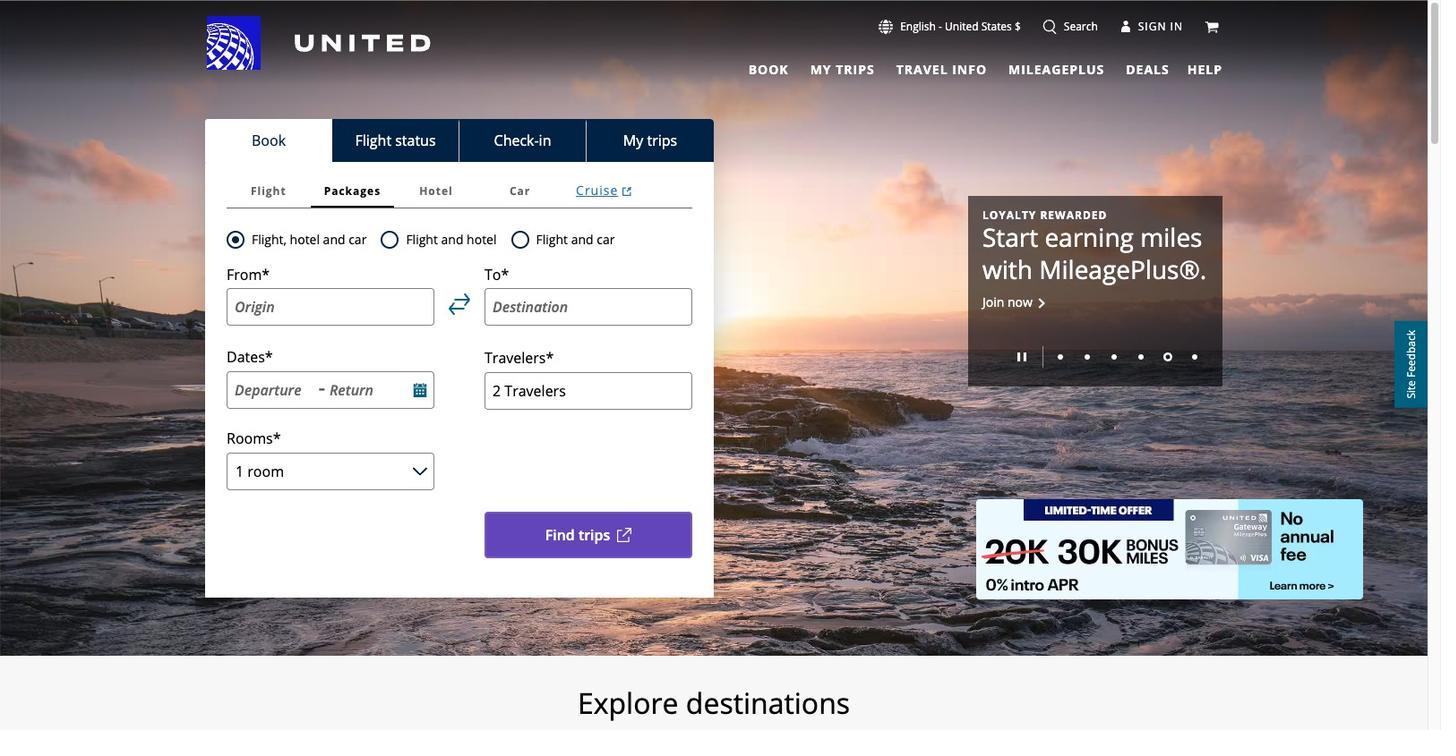 Task type: describe. For each thing, give the bounding box(es) containing it.
my
[[810, 61, 832, 78]]

sign in
[[1138, 19, 1183, 34]]

travel
[[896, 61, 948, 78]]

2 car from the left
[[597, 231, 615, 248]]

slide 6 of 6 image
[[1192, 355, 1198, 360]]

flight,
[[252, 231, 287, 248]]

deals link
[[1123, 61, 1173, 80]]

cruise tab list
[[227, 175, 692, 209]]

search link
[[1043, 19, 1098, 34]]

flight status
[[355, 131, 436, 150]]

trips for find trips
[[579, 526, 610, 546]]

flight for flight
[[251, 184, 286, 199]]

packages
[[324, 184, 381, 199]]

miles
[[1141, 220, 1203, 254]]

find
[[545, 526, 575, 546]]

destinations
[[686, 684, 850, 723]]

my
[[623, 131, 643, 150]]

carousel buttons element
[[983, 340, 1208, 373]]

select rooms element
[[227, 429, 281, 450]]

book
[[252, 131, 286, 150]]

explore destinations main content
[[0, 1, 1428, 731]]

united
[[945, 19, 979, 34]]

flight and hotel
[[406, 231, 497, 248]]

rewarded
[[1040, 208, 1108, 223]]

cruise
[[576, 182, 618, 199]]

in for check-in
[[539, 131, 551, 150]]

book link
[[745, 61, 792, 80]]

my trips
[[810, 61, 875, 78]]

earning
[[1045, 220, 1134, 254]]

1 car from the left
[[349, 231, 367, 248]]

search
[[1064, 19, 1098, 34]]

join
[[983, 294, 1004, 311]]

From* text field
[[227, 289, 434, 326]]

flight for flight and hotel
[[406, 231, 438, 248]]

mileageplus
[[1009, 61, 1105, 78]]

sign
[[1138, 19, 1167, 34]]

slide 1 of 6 image
[[1058, 355, 1063, 360]]

trips for my trips
[[647, 131, 677, 150]]

english - united states $ button
[[879, 19, 1021, 35]]

travel info
[[896, 61, 987, 78]]

trips
[[836, 61, 875, 78]]

1 and from the left
[[323, 231, 345, 248]]

explore destinations element
[[102, 684, 1326, 723]]

english - united states $
[[900, 19, 1021, 34]]

book
[[749, 61, 789, 78]]

and for flight and car
[[571, 231, 594, 248]]

slide 5 of 6 image
[[1164, 353, 1173, 362]]

2 travelers button
[[485, 373, 692, 411]]

english
[[900, 19, 936, 34]]

help link
[[1188, 59, 1223, 79]]

start earning miles with mileageplus®. link
[[983, 220, 1208, 287]]

pause image
[[1018, 353, 1027, 362]]

2 hotel from the left
[[467, 231, 497, 248]]

travelers*
[[485, 349, 554, 369]]



Task type: locate. For each thing, give the bounding box(es) containing it.
info
[[952, 61, 987, 78]]

hotel up to*
[[467, 231, 497, 248]]

rooms*
[[227, 429, 281, 449]]

To* text field
[[485, 289, 692, 326]]

tab list inside navigation
[[738, 54, 1173, 80]]

3 and from the left
[[571, 231, 594, 248]]

1 vertical spatial in
[[539, 131, 551, 150]]

flight down hotel
[[406, 231, 438, 248]]

find trips
[[545, 526, 610, 546]]

0 vertical spatial in
[[1170, 19, 1183, 34]]

and down the packages on the top left
[[323, 231, 345, 248]]

deals
[[1126, 61, 1170, 78]]

united logo link to homepage image
[[207, 16, 431, 70]]

check-in
[[494, 131, 551, 150]]

slide 3 of 6 image
[[1112, 355, 1117, 360]]

1 vertical spatial tab list
[[205, 119, 714, 162]]

flight down cruise link
[[536, 231, 568, 248]]

in inside tab list
[[539, 131, 551, 150]]

loyalty rewarded start earning miles with mileageplus®. join now
[[983, 208, 1207, 311]]

flight for flight status
[[355, 131, 392, 150]]

and
[[323, 231, 345, 248], [441, 231, 464, 248], [571, 231, 594, 248]]

flight, hotel and car
[[252, 231, 367, 248]]

1 horizontal spatial hotel
[[467, 231, 497, 248]]

1 horizontal spatial tab list
[[738, 54, 1173, 80]]

from*
[[227, 265, 270, 285]]

2
[[493, 382, 501, 402]]

$
[[1015, 19, 1021, 34]]

states
[[981, 19, 1012, 34]]

flight inside cruise tab list
[[251, 184, 286, 199]]

tab list containing book
[[205, 119, 714, 162]]

0 horizontal spatial and
[[323, 231, 345, 248]]

0 horizontal spatial trips
[[579, 526, 610, 546]]

check-
[[494, 131, 539, 150]]

trips right find
[[579, 526, 610, 546]]

car down cruise link
[[597, 231, 615, 248]]

view cart, click to view list of recently searched saved trips. image
[[1205, 19, 1219, 34]]

navigation
[[0, 15, 1428, 80]]

mileageplus link
[[1005, 61, 1108, 80]]

explore
[[578, 684, 679, 723]]

explore destinations
[[578, 684, 850, 723]]

hotel
[[419, 184, 453, 199]]

2 and from the left
[[441, 231, 464, 248]]

and for flight and hotel
[[441, 231, 464, 248]]

my trips
[[623, 131, 677, 150]]

sign in button
[[1120, 18, 1183, 36]]

find trips button
[[485, 513, 692, 559]]

with
[[983, 253, 1033, 287]]

navigation containing book
[[0, 15, 1428, 80]]

trips
[[647, 131, 677, 150], [579, 526, 610, 546]]

2 travelers
[[493, 382, 566, 402]]

cruise link
[[562, 176, 646, 206]]

tab list
[[738, 54, 1173, 80], [205, 119, 714, 162]]

0 horizontal spatial hotel
[[290, 231, 320, 248]]

help
[[1188, 61, 1223, 78]]

0 horizontal spatial tab list
[[205, 119, 714, 162]]

car
[[510, 184, 531, 199]]

travelers
[[505, 382, 566, 402]]

hotel right flight,
[[290, 231, 320, 248]]

car
[[349, 231, 367, 248], [597, 231, 615, 248]]

trips right my
[[647, 131, 677, 150]]

start
[[983, 220, 1038, 254]]

in inside button
[[1170, 19, 1183, 34]]

and down cruise tab list at top left
[[441, 231, 464, 248]]

Return text field
[[330, 381, 427, 400]]

tab list containing book
[[738, 54, 1173, 80]]

tab list down english - united states $ button
[[738, 54, 1173, 80]]

1 horizontal spatial and
[[441, 231, 464, 248]]

trips inside tab list
[[647, 131, 677, 150]]

travel info link
[[893, 61, 991, 80]]

-
[[939, 19, 942, 34]]

now
[[1008, 294, 1033, 311]]

loyalty
[[983, 208, 1037, 223]]

status
[[395, 131, 436, 150]]

2 horizontal spatial and
[[571, 231, 594, 248]]

dates*
[[227, 348, 273, 368]]

slide 4 of 6 image
[[1139, 355, 1144, 360]]

in
[[1170, 19, 1183, 34], [539, 131, 551, 150]]

to*
[[485, 265, 509, 285]]

flight left "status"
[[355, 131, 392, 150]]

Departure text field
[[235, 381, 311, 400]]

slide 2 of 6 image
[[1085, 355, 1090, 360]]

join now link
[[983, 294, 1044, 311]]

hotel
[[290, 231, 320, 248], [467, 231, 497, 248]]

0 horizontal spatial in
[[539, 131, 551, 150]]

flight
[[355, 131, 392, 150], [251, 184, 286, 199], [406, 231, 438, 248], [536, 231, 568, 248]]

flight up flight,
[[251, 184, 286, 199]]

1 hotel from the left
[[290, 231, 320, 248]]

trips inside button
[[579, 526, 610, 546]]

mileageplus®.
[[1039, 253, 1207, 287]]

1 vertical spatial trips
[[579, 526, 610, 546]]

flight for flight and car
[[536, 231, 568, 248]]

tab list up cruise tab list at top left
[[205, 119, 714, 162]]

flight and car
[[536, 231, 615, 248]]

and down cruise
[[571, 231, 594, 248]]

car down the packages on the top left
[[349, 231, 367, 248]]

in for sign in
[[1170, 19, 1183, 34]]

0 horizontal spatial car
[[349, 231, 367, 248]]

0 vertical spatial tab list
[[738, 54, 1173, 80]]

0 vertical spatial trips
[[647, 131, 677, 150]]

1 horizontal spatial in
[[1170, 19, 1183, 34]]

1 horizontal spatial trips
[[647, 131, 677, 150]]

1 horizontal spatial car
[[597, 231, 615, 248]]

my trips link
[[807, 61, 878, 80]]



Task type: vqa. For each thing, say whether or not it's contained in the screenshot.
DEPART Text Box
no



